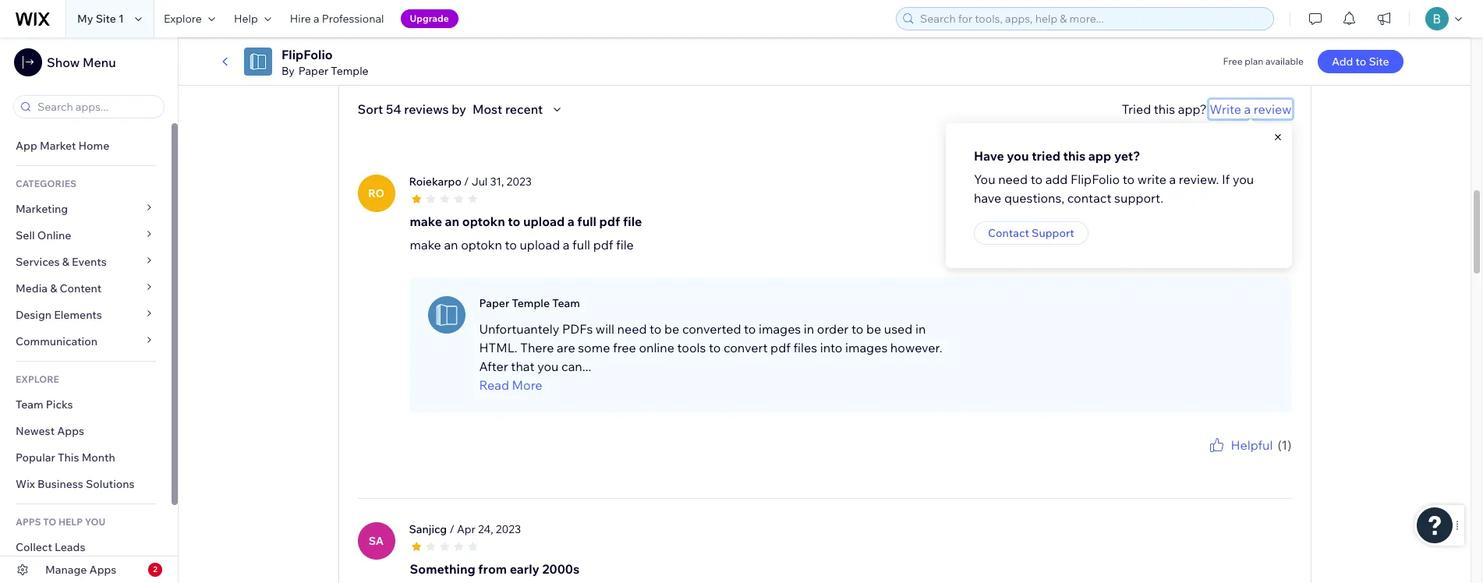 Task type: vqa. For each thing, say whether or not it's contained in the screenshot.
& associated with Events
yes



Task type: describe. For each thing, give the bounding box(es) containing it.
collect
[[16, 540, 52, 554]]

0 vertical spatial optokn
[[462, 213, 505, 229]]

plan
[[1245, 55, 1264, 67]]

2 make from the top
[[410, 237, 441, 252]]

marketing link
[[0, 196, 172, 222]]

24,
[[478, 522, 493, 536]]

month
[[82, 451, 115, 465]]

add
[[1045, 172, 1068, 187]]

explore
[[164, 12, 202, 26]]

contact
[[1067, 190, 1112, 206]]

you inside unfortuantely pdfs will need to be converted to images in order to be used in html. there are some free online tools to convert pdf files into images however. after that you can... read more
[[537, 358, 559, 374]]

app market home
[[16, 139, 109, 153]]

you right if
[[1233, 172, 1254, 187]]

design elements
[[16, 308, 102, 322]]

some
[[578, 340, 610, 355]]

temple inside flipfolio by paper temple
[[331, 64, 369, 78]]

to up online
[[650, 321, 662, 337]]

write a review button
[[1210, 100, 1292, 118]]

paper temple team
[[479, 296, 580, 310]]

apps for newest apps
[[57, 424, 84, 438]]

& for content
[[50, 281, 57, 296]]

online
[[37, 228, 71, 243]]

by
[[452, 101, 466, 117]]

hire a professional
[[290, 12, 384, 26]]

solutions
[[86, 477, 135, 491]]

write
[[1137, 172, 1166, 187]]

however.
[[890, 340, 942, 355]]

1 vertical spatial an
[[444, 237, 458, 252]]

professional
[[322, 12, 384, 26]]

feedback
[[1251, 454, 1292, 466]]

apr
[[457, 522, 476, 536]]

add to site
[[1332, 55, 1389, 69]]

1 be from the left
[[664, 321, 679, 337]]

you left for
[[1197, 454, 1213, 466]]

contact support button
[[974, 221, 1088, 245]]

make an optokn to upload a full pdf file make an optokn to upload a full pdf file
[[410, 213, 642, 252]]

events
[[72, 255, 107, 269]]

used
[[884, 321, 913, 337]]

sanjicg / apr 24, 2023
[[409, 522, 521, 536]]

roiekarpo
[[409, 174, 462, 188]]

help
[[58, 516, 83, 528]]

to inside button
[[1356, 55, 1366, 69]]

help button
[[224, 0, 281, 37]]

paper inside flipfolio by paper temple
[[298, 64, 328, 78]]

site inside add to site button
[[1369, 55, 1389, 69]]

roiekarpo / jul 31, 2023
[[409, 174, 532, 188]]

picks
[[46, 398, 73, 412]]

2 be from the left
[[866, 321, 881, 337]]

to up convert
[[744, 321, 756, 337]]

1
[[119, 12, 124, 26]]

apps for manage apps
[[89, 563, 116, 577]]

sidebar element
[[0, 37, 179, 583]]

Search for tools, apps, help & more... field
[[915, 8, 1269, 30]]

31,
[[490, 174, 504, 188]]

0 vertical spatial full
[[577, 213, 597, 229]]

1 vertical spatial file
[[616, 237, 634, 252]]

1 horizontal spatial temple
[[512, 296, 550, 310]]

2023 for something from early 2000s
[[496, 522, 521, 536]]

reviews
[[404, 101, 449, 117]]

business
[[37, 477, 83, 491]]

you
[[85, 516, 105, 528]]

0 vertical spatial 54
[[418, 22, 433, 38]]

sa
[[369, 534, 384, 548]]

0 vertical spatial upload
[[523, 213, 565, 229]]

sell online
[[16, 228, 71, 243]]

there
[[520, 340, 554, 355]]

to
[[43, 516, 56, 528]]

0 vertical spatial images
[[759, 321, 801, 337]]

1 vertical spatial optokn
[[461, 237, 502, 252]]

something
[[410, 561, 475, 577]]

team picks
[[16, 398, 73, 412]]

media & content link
[[0, 275, 172, 302]]

convert
[[724, 340, 768, 355]]

most recent
[[472, 101, 543, 117]]

/ for make an optokn to upload a full pdf file
[[464, 174, 469, 188]]

apps
[[16, 516, 41, 528]]

0 horizontal spatial site
[[96, 12, 116, 26]]

(based
[[357, 22, 397, 38]]

flipfolio inside flipfolio by paper temple
[[281, 47, 333, 62]]

1 vertical spatial paper
[[479, 296, 509, 310]]

1 vertical spatial upload
[[520, 237, 560, 252]]

& for events
[[62, 255, 69, 269]]

app
[[1088, 148, 1111, 164]]

wix business solutions
[[16, 477, 135, 491]]

menu
[[83, 55, 116, 70]]

flipfolio logo image
[[244, 48, 272, 76]]

tried
[[1122, 101, 1151, 117]]

thank
[[1168, 454, 1195, 466]]

most recent button
[[472, 100, 566, 118]]

free
[[613, 340, 636, 355]]

will
[[596, 321, 614, 337]]

free
[[1223, 55, 1243, 67]]

0 vertical spatial an
[[445, 213, 459, 229]]

0 horizontal spatial 54
[[386, 101, 401, 117]]

elements
[[54, 308, 102, 322]]

free plan available
[[1223, 55, 1304, 67]]

sort
[[358, 101, 383, 117]]

flipfolio by paper temple
[[281, 47, 369, 78]]

1 vertical spatial full
[[572, 237, 590, 252]]

early
[[510, 561, 540, 577]]

html.
[[479, 340, 518, 355]]

help
[[234, 12, 258, 26]]

to up questions,
[[1031, 172, 1043, 187]]

tried
[[1032, 148, 1060, 164]]

team picks link
[[0, 391, 172, 418]]

1 horizontal spatial team
[[552, 296, 580, 310]]

apps to help you
[[16, 516, 105, 528]]

contact
[[988, 226, 1029, 240]]

/ for something from early 2000s
[[449, 522, 454, 536]]

pdfs
[[562, 321, 593, 337]]

this
[[58, 451, 79, 465]]

leads
[[55, 540, 85, 554]]

show
[[47, 55, 80, 70]]

write
[[1210, 101, 1241, 117]]

to down converted
[[709, 340, 721, 355]]



Task type: locate. For each thing, give the bounding box(es) containing it.
you
[[974, 172, 995, 187]]

paper
[[298, 64, 328, 78], [479, 296, 509, 310]]

upload
[[523, 213, 565, 229], [520, 237, 560, 252]]

need inside have you tried this app yet? you need to add flipfolio to write a review. if you have questions, contact support.
[[998, 172, 1028, 187]]

/ left jul
[[464, 174, 469, 188]]

images
[[759, 321, 801, 337], [845, 340, 888, 355]]

54 right sort
[[386, 101, 401, 117]]

unfortuantely pdfs will need to be converted to images in order to be used in html. there are some free online tools to convert pdf files into images however. after that you can... read more
[[479, 321, 942, 393]]

contact support
[[988, 226, 1074, 240]]

apps down the collect leads link at the bottom of the page
[[89, 563, 116, 577]]

1 horizontal spatial paper
[[479, 296, 509, 310]]

are
[[557, 340, 575, 355]]

1 horizontal spatial apps
[[89, 563, 116, 577]]

paper right by
[[298, 64, 328, 78]]

upgrade
[[410, 12, 449, 24]]

1 make from the top
[[410, 213, 442, 229]]

0 vertical spatial 2023
[[506, 174, 532, 188]]

0 vertical spatial team
[[552, 296, 580, 310]]

on
[[400, 22, 415, 38]]

to
[[1356, 55, 1366, 69], [1031, 172, 1043, 187], [1123, 172, 1135, 187], [508, 213, 520, 229], [505, 237, 517, 252], [650, 321, 662, 337], [744, 321, 756, 337], [851, 321, 863, 337], [709, 340, 721, 355]]

0 vertical spatial /
[[464, 174, 469, 188]]

add
[[1332, 55, 1353, 69]]

images up files
[[759, 321, 801, 337]]

popular this month link
[[0, 444, 172, 471]]

explore
[[16, 374, 59, 385]]

can...
[[561, 358, 591, 374]]

0 vertical spatial site
[[96, 12, 116, 26]]

more
[[512, 377, 542, 393]]

newest
[[16, 424, 55, 438]]

1 vertical spatial flipfolio
[[1071, 172, 1120, 187]]

1 vertical spatial this
[[1063, 148, 1086, 164]]

1 horizontal spatial flipfolio
[[1071, 172, 1120, 187]]

media & content
[[16, 281, 102, 296]]

0 vertical spatial file
[[623, 213, 642, 229]]

this left app?
[[1154, 101, 1175, 117]]

1 horizontal spatial need
[[998, 172, 1028, 187]]

to right order
[[851, 321, 863, 337]]

2023
[[506, 174, 532, 188], [496, 522, 521, 536]]

a inside have you tried this app yet? you need to add flipfolio to write a review. if you have questions, contact support.
[[1169, 172, 1176, 187]]

market
[[40, 139, 76, 153]]

app market home link
[[0, 133, 172, 159]]

collect leads
[[16, 540, 85, 554]]

newest apps link
[[0, 418, 172, 444]]

0 vertical spatial temple
[[331, 64, 369, 78]]

0 horizontal spatial need
[[617, 321, 647, 337]]

paper temple image
[[428, 296, 465, 333]]

1 vertical spatial 54
[[386, 101, 401, 117]]

need inside unfortuantely pdfs will need to be converted to images in order to be used in html. there are some free online tools to convert pdf files into images however. after that you can... read more
[[617, 321, 647, 337]]

reviews)
[[436, 22, 484, 38]]

1 vertical spatial team
[[16, 398, 43, 412]]

0 horizontal spatial this
[[1063, 148, 1086, 164]]

0 horizontal spatial apps
[[57, 424, 84, 438]]

Search apps... field
[[33, 96, 159, 118]]

team up pdfs
[[552, 296, 580, 310]]

0 horizontal spatial paper
[[298, 64, 328, 78]]

tried this app? write a review
[[1122, 101, 1292, 117]]

0 vertical spatial need
[[998, 172, 1028, 187]]

communication link
[[0, 328, 172, 355]]

wix
[[16, 477, 35, 491]]

0 horizontal spatial be
[[664, 321, 679, 337]]

images right into at the right bottom of page
[[845, 340, 888, 355]]

unfortuantely
[[479, 321, 559, 337]]

1 vertical spatial make
[[410, 237, 441, 252]]

services & events link
[[0, 249, 172, 275]]

0 vertical spatial apps
[[57, 424, 84, 438]]

you left the tried
[[1007, 148, 1029, 164]]

1 vertical spatial temple
[[512, 296, 550, 310]]

newest apps
[[16, 424, 84, 438]]

app?
[[1178, 101, 1207, 117]]

to up the "paper temple team"
[[505, 237, 517, 252]]

1 vertical spatial apps
[[89, 563, 116, 577]]

a
[[313, 12, 319, 26], [1244, 101, 1251, 117], [1169, 172, 1176, 187], [567, 213, 575, 229], [563, 237, 570, 252]]

0 vertical spatial paper
[[298, 64, 328, 78]]

1 horizontal spatial site
[[1369, 55, 1389, 69]]

pdf inside unfortuantely pdfs will need to be converted to images in order to be used in html. there are some free online tools to convert pdf files into images however. after that you can... read more
[[770, 340, 791, 355]]

0 horizontal spatial in
[[804, 321, 814, 337]]

0 vertical spatial pdf
[[599, 213, 620, 229]]

sanjicg
[[409, 522, 447, 536]]

need
[[998, 172, 1028, 187], [617, 321, 647, 337]]

to right the add
[[1356, 55, 1366, 69]]

this
[[1154, 101, 1175, 117], [1063, 148, 1086, 164]]

communication
[[16, 335, 100, 349]]

my
[[77, 12, 93, 26]]

1 horizontal spatial &
[[62, 255, 69, 269]]

site right the add
[[1369, 55, 1389, 69]]

upgrade button
[[400, 9, 458, 28]]

in up however. at the bottom right
[[915, 321, 926, 337]]

1 vertical spatial /
[[449, 522, 454, 536]]

& left events
[[62, 255, 69, 269]]

if
[[1222, 172, 1230, 187]]

services
[[16, 255, 60, 269]]

popular this month
[[16, 451, 115, 465]]

you down "there"
[[537, 358, 559, 374]]

1 vertical spatial &
[[50, 281, 57, 296]]

flipfolio inside have you tried this app yet? you need to add flipfolio to write a review. if you have questions, contact support.
[[1071, 172, 1120, 187]]

flipfolio up "contact"
[[1071, 172, 1120, 187]]

manage apps
[[45, 563, 116, 577]]

1 horizontal spatial this
[[1154, 101, 1175, 117]]

media
[[16, 281, 48, 296]]

be left 'used'
[[866, 321, 881, 337]]

2023 for make an optokn to upload a full pdf file
[[506, 174, 532, 188]]

1 in from the left
[[804, 321, 814, 337]]

2023 right 31,
[[506, 174, 532, 188]]

2 vertical spatial pdf
[[770, 340, 791, 355]]

files
[[793, 340, 817, 355]]

temple up 'unfortuantely'
[[512, 296, 550, 310]]

2 in from the left
[[915, 321, 926, 337]]

an
[[445, 213, 459, 229], [444, 237, 458, 252]]

site left 1
[[96, 12, 116, 26]]

2000s
[[542, 561, 580, 577]]

show menu button
[[14, 48, 116, 76]]

0 vertical spatial &
[[62, 255, 69, 269]]

0 horizontal spatial /
[[449, 522, 454, 536]]

1 horizontal spatial in
[[915, 321, 926, 337]]

1 vertical spatial images
[[845, 340, 888, 355]]

1 vertical spatial pdf
[[593, 237, 613, 252]]

0 vertical spatial this
[[1154, 101, 1175, 117]]

have
[[974, 148, 1004, 164]]

ro
[[368, 186, 384, 200]]

apps
[[57, 424, 84, 438], [89, 563, 116, 577]]

review.
[[1179, 172, 1219, 187]]

in up files
[[804, 321, 814, 337]]

thank you for your feedback
[[1168, 454, 1292, 466]]

1 horizontal spatial /
[[464, 174, 469, 188]]

team down explore
[[16, 398, 43, 412]]

this left app
[[1063, 148, 1086, 164]]

0 vertical spatial make
[[410, 213, 442, 229]]

0 horizontal spatial temple
[[331, 64, 369, 78]]

into
[[820, 340, 842, 355]]

design
[[16, 308, 52, 322]]

be
[[664, 321, 679, 337], [866, 321, 881, 337]]

by
[[281, 64, 295, 78]]

54
[[418, 22, 433, 38], [386, 101, 401, 117]]

& right media
[[50, 281, 57, 296]]

0 vertical spatial flipfolio
[[281, 47, 333, 62]]

have
[[974, 190, 1001, 206]]

temple up sort
[[331, 64, 369, 78]]

need right you
[[998, 172, 1028, 187]]

&
[[62, 255, 69, 269], [50, 281, 57, 296]]

that
[[511, 358, 535, 374]]

recent
[[505, 101, 543, 117]]

your
[[1229, 454, 1249, 466]]

need up free
[[617, 321, 647, 337]]

be up online
[[664, 321, 679, 337]]

content
[[60, 281, 102, 296]]

helpful
[[1231, 437, 1273, 453]]

1 vertical spatial site
[[1369, 55, 1389, 69]]

for
[[1215, 454, 1227, 466]]

site
[[96, 12, 116, 26], [1369, 55, 1389, 69]]

/ left apr
[[449, 522, 454, 536]]

team inside team picks 'link'
[[16, 398, 43, 412]]

flipfolio up by
[[281, 47, 333, 62]]

hire a professional link
[[281, 0, 393, 37]]

add to site button
[[1318, 50, 1403, 73]]

flipfolio
[[281, 47, 333, 62], [1071, 172, 1120, 187]]

54 right the on
[[418, 22, 433, 38]]

available
[[1266, 55, 1304, 67]]

design elements link
[[0, 302, 172, 328]]

order
[[817, 321, 849, 337]]

2023 right 24,
[[496, 522, 521, 536]]

0 horizontal spatial &
[[50, 281, 57, 296]]

1 horizontal spatial 54
[[418, 22, 433, 38]]

have you tried this app yet? you need to add flipfolio to write a review. if you have questions, contact support.
[[974, 148, 1254, 206]]

0 horizontal spatial team
[[16, 398, 43, 412]]

to up support.
[[1123, 172, 1135, 187]]

tools
[[677, 340, 706, 355]]

most
[[472, 101, 502, 117]]

wix business solutions link
[[0, 471, 172, 497]]

1 horizontal spatial images
[[845, 340, 888, 355]]

1 vertical spatial need
[[617, 321, 647, 337]]

0 horizontal spatial images
[[759, 321, 801, 337]]

0 horizontal spatial flipfolio
[[281, 47, 333, 62]]

this inside have you tried this app yet? you need to add flipfolio to write a review. if you have questions, contact support.
[[1063, 148, 1086, 164]]

1 vertical spatial 2023
[[496, 522, 521, 536]]

in
[[804, 321, 814, 337], [915, 321, 926, 337]]

home
[[78, 139, 109, 153]]

apps up this
[[57, 424, 84, 438]]

to down the roiekarpo / jul 31, 2023
[[508, 213, 520, 229]]

19
[[1301, 30, 1311, 42]]

1 horizontal spatial be
[[866, 321, 881, 337]]

paper up 'unfortuantely'
[[479, 296, 509, 310]]



